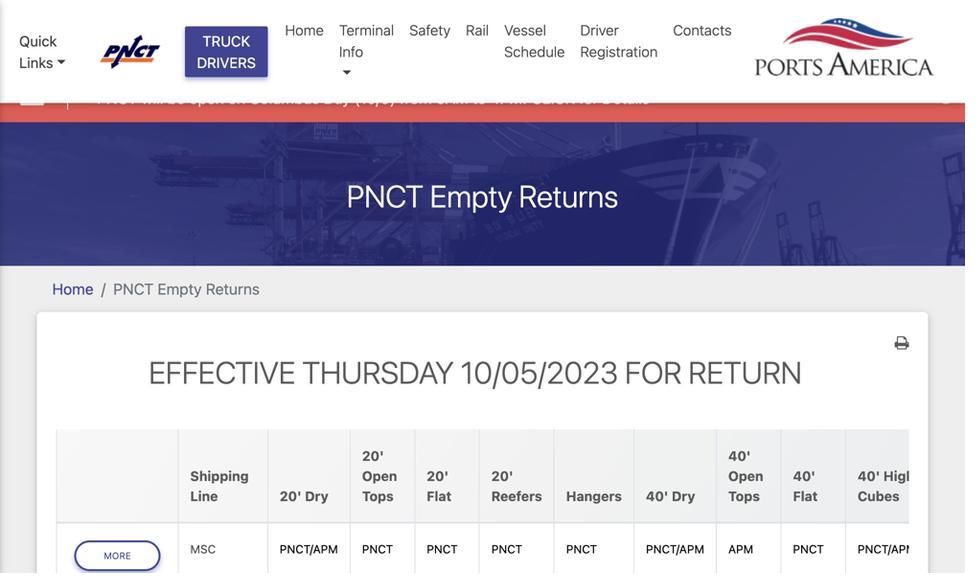 Task type: locate. For each thing, give the bounding box(es) containing it.
info
[[339, 43, 363, 60]]

1 horizontal spatial home
[[285, 22, 324, 38]]

20' up reefers at the right bottom of page
[[492, 468, 514, 484]]

0 horizontal spatial tops
[[362, 489, 394, 504]]

be
[[168, 89, 185, 107]]

40' inside 40' flat
[[793, 468, 816, 484]]

1 horizontal spatial open
[[729, 468, 764, 484]]

1 tops from the left
[[362, 489, 394, 504]]

tops for 20' open tops
[[362, 489, 394, 504]]

3 pnct/apm from the left
[[858, 543, 916, 556]]

1 vertical spatial home link
[[52, 280, 94, 298]]

pnct/apm down 20' dry
[[280, 543, 338, 556]]

20' right shipping line
[[280, 489, 302, 504]]

effective
[[149, 354, 296, 391]]

20' inside 20' open tops
[[362, 448, 384, 464]]

0 horizontal spatial returns
[[206, 280, 260, 298]]

on
[[228, 89, 245, 107]]

1 horizontal spatial dry
[[672, 489, 696, 504]]

20' flat
[[427, 468, 452, 504]]

quick links link
[[19, 30, 82, 73]]

pnct will be open on columbus day (10/9) from 6am to 4pm.*click for details*
[[97, 89, 657, 107]]

flat for 20' flat
[[427, 489, 452, 504]]

flat right 20' open tops
[[427, 489, 452, 504]]

tops
[[362, 489, 394, 504], [729, 489, 760, 504]]

40' open tops
[[729, 448, 764, 504]]

effective thursday 10/05/2023 for return
[[149, 354, 802, 391]]

print image
[[895, 336, 909, 351]]

cubes
[[858, 489, 900, 504]]

20' for 20' open tops
[[362, 448, 384, 464]]

0 horizontal spatial home link
[[52, 280, 94, 298]]

0 horizontal spatial empty
[[158, 280, 202, 298]]

2 tops from the left
[[729, 489, 760, 504]]

40'
[[729, 448, 751, 464], [793, 468, 816, 484], [858, 468, 880, 484], [646, 489, 669, 504]]

pnct empty returns
[[347, 178, 619, 214], [113, 280, 260, 298]]

20' for 20' flat
[[427, 468, 449, 484]]

open left the 20' flat
[[362, 468, 397, 484]]

1 dry from the left
[[305, 489, 329, 504]]

0 vertical spatial empty
[[430, 178, 512, 214]]

2 flat from the left
[[793, 489, 818, 504]]

flat
[[427, 489, 452, 504], [793, 489, 818, 504]]

0 horizontal spatial pnct empty returns
[[113, 280, 260, 298]]

dry
[[305, 489, 329, 504], [672, 489, 696, 504]]

20' inside 20' reefers
[[492, 468, 514, 484]]

tops up apm
[[729, 489, 760, 504]]

0 vertical spatial returns
[[519, 178, 619, 214]]

more
[[104, 550, 131, 561]]

tops left the 20' flat
[[362, 489, 394, 504]]

1 horizontal spatial tops
[[729, 489, 760, 504]]

40' for 40' high cubes
[[858, 468, 880, 484]]

1 horizontal spatial home link
[[278, 12, 332, 48]]

20'
[[362, 448, 384, 464], [427, 468, 449, 484], [492, 468, 514, 484], [280, 489, 302, 504]]

terminal info link
[[332, 12, 402, 92]]

40' up the cubes
[[858, 468, 880, 484]]

20' down thursday
[[362, 448, 384, 464]]

dry for 20' dry
[[305, 489, 329, 504]]

2 pnct/apm from the left
[[646, 543, 705, 556]]

driver registration link
[[573, 12, 666, 70]]

1 horizontal spatial empty
[[430, 178, 512, 214]]

pnct inside 'alert'
[[97, 89, 137, 107]]

20' inside the 20' flat
[[427, 468, 449, 484]]

vessel
[[504, 22, 546, 38]]

1 vertical spatial home
[[52, 280, 94, 298]]

open
[[189, 89, 224, 107]]

for
[[625, 354, 682, 391]]

1 flat from the left
[[427, 489, 452, 504]]

0 horizontal spatial flat
[[427, 489, 452, 504]]

dry left 20' open tops
[[305, 489, 329, 504]]

2 horizontal spatial pnct/apm
[[858, 543, 916, 556]]

0 horizontal spatial pnct/apm
[[280, 543, 338, 556]]

empty
[[430, 178, 512, 214], [158, 280, 202, 298]]

pnct/apm down the cubes
[[858, 543, 916, 556]]

tops inside 40' open tops
[[729, 489, 760, 504]]

returns
[[519, 178, 619, 214], [206, 280, 260, 298]]

40' right hangers
[[646, 489, 669, 504]]

tops inside 20' open tops
[[362, 489, 394, 504]]

quick
[[19, 32, 57, 49]]

10/05/2023
[[461, 354, 619, 391]]

rail
[[466, 22, 489, 38]]

20' for 20' reefers
[[492, 468, 514, 484]]

20' reefers
[[492, 468, 542, 504]]

2 dry from the left
[[672, 489, 696, 504]]

pnct
[[97, 89, 137, 107], [347, 178, 423, 214], [113, 280, 154, 298], [362, 543, 393, 556], [427, 543, 458, 556], [492, 543, 523, 556], [566, 543, 597, 556], [793, 543, 824, 556]]

1 horizontal spatial returns
[[519, 178, 619, 214]]

40' inside 40' open tops
[[729, 448, 751, 464]]

home
[[285, 22, 324, 38], [52, 280, 94, 298]]

return
[[689, 354, 802, 391]]

40' flat
[[793, 468, 818, 504]]

20' right 20' open tops
[[427, 468, 449, 484]]

1 horizontal spatial pnct/apm
[[646, 543, 705, 556]]

40' inside 40' high cubes
[[858, 468, 880, 484]]

home link
[[278, 12, 332, 48], [52, 280, 94, 298]]

shipping
[[190, 468, 249, 484]]

will
[[141, 89, 164, 107]]

2 open from the left
[[729, 468, 764, 484]]

safety link
[[402, 12, 458, 48]]

open
[[362, 468, 397, 484], [729, 468, 764, 484]]

1 horizontal spatial flat
[[793, 489, 818, 504]]

driver registration
[[581, 22, 658, 60]]

0 horizontal spatial home
[[52, 280, 94, 298]]

links
[[19, 54, 53, 71]]

pnct will be open on columbus day (10/9) from 6am to 4pm.*click for details* alert
[[0, 71, 965, 122]]

40' down return
[[729, 448, 751, 464]]

pnct/apm
[[280, 543, 338, 556], [646, 543, 705, 556], [858, 543, 916, 556]]

open left 40' flat
[[729, 468, 764, 484]]

0 horizontal spatial open
[[362, 468, 397, 484]]

0 horizontal spatial dry
[[305, 489, 329, 504]]

20' for 20' dry
[[280, 489, 302, 504]]

40' right 40' open tops
[[793, 468, 816, 484]]

quick links
[[19, 32, 57, 71]]

4pm.*click
[[491, 89, 575, 107]]

0 vertical spatial pnct empty returns
[[347, 178, 619, 214]]

vessel schedule link
[[497, 12, 573, 70]]

pnct/apm down the 40' dry
[[646, 543, 705, 556]]

1 horizontal spatial pnct empty returns
[[347, 178, 619, 214]]

1 open from the left
[[362, 468, 397, 484]]

safety
[[410, 22, 451, 38]]

more button
[[74, 541, 161, 571]]

flat right 40' open tops
[[793, 489, 818, 504]]

truck drivers link
[[185, 26, 268, 77]]

from
[[400, 89, 432, 107]]

dry left 40' open tops
[[672, 489, 696, 504]]



Task type: vqa. For each thing, say whether or not it's contained in the screenshot.
second the flat from the left
yes



Task type: describe. For each thing, give the bounding box(es) containing it.
shipping line
[[190, 468, 249, 504]]

40' for 40' open tops
[[729, 448, 751, 464]]

40' for 40' flat
[[793, 468, 816, 484]]

line
[[190, 489, 218, 504]]

tops for 40' open tops
[[729, 489, 760, 504]]

schedule
[[504, 43, 565, 60]]

dry for 40' dry
[[672, 489, 696, 504]]

flat for 40' flat
[[793, 489, 818, 504]]

20' open tops
[[362, 448, 397, 504]]

1 vertical spatial returns
[[206, 280, 260, 298]]

1 pnct/apm from the left
[[280, 543, 338, 556]]

20' dry
[[280, 489, 329, 504]]

open for 40'
[[729, 468, 764, 484]]

40' high cubes
[[858, 468, 915, 504]]

(10/9)
[[355, 89, 396, 107]]

contacts link
[[666, 12, 740, 48]]

thursday
[[302, 354, 454, 391]]

pnct will be open on columbus day (10/9) from 6am to 4pm.*click for details* link
[[97, 87, 657, 110]]

high
[[884, 468, 915, 484]]

columbus
[[250, 89, 320, 107]]

close image
[[937, 85, 956, 104]]

terminal
[[339, 22, 394, 38]]

0 vertical spatial home
[[285, 22, 324, 38]]

40' dry
[[646, 489, 696, 504]]

to
[[473, 89, 487, 107]]

driver
[[581, 22, 619, 38]]

drivers
[[197, 54, 256, 71]]

terminal info
[[339, 22, 394, 60]]

open for 20'
[[362, 468, 397, 484]]

rail link
[[458, 12, 497, 48]]

hangers
[[566, 489, 622, 504]]

msc
[[190, 543, 216, 556]]

1 vertical spatial pnct empty returns
[[113, 280, 260, 298]]

details*
[[602, 89, 657, 107]]

registration
[[581, 43, 658, 60]]

vessel schedule
[[504, 22, 565, 60]]

1 vertical spatial empty
[[158, 280, 202, 298]]

for
[[579, 89, 598, 107]]

40' for 40' dry
[[646, 489, 669, 504]]

apm
[[729, 543, 754, 556]]

day
[[324, 89, 350, 107]]

6am
[[436, 89, 469, 107]]

0 vertical spatial home link
[[278, 12, 332, 48]]

truck drivers
[[197, 32, 256, 71]]

contacts
[[673, 22, 732, 38]]

truck
[[203, 32, 250, 49]]

reefers
[[492, 489, 542, 504]]



